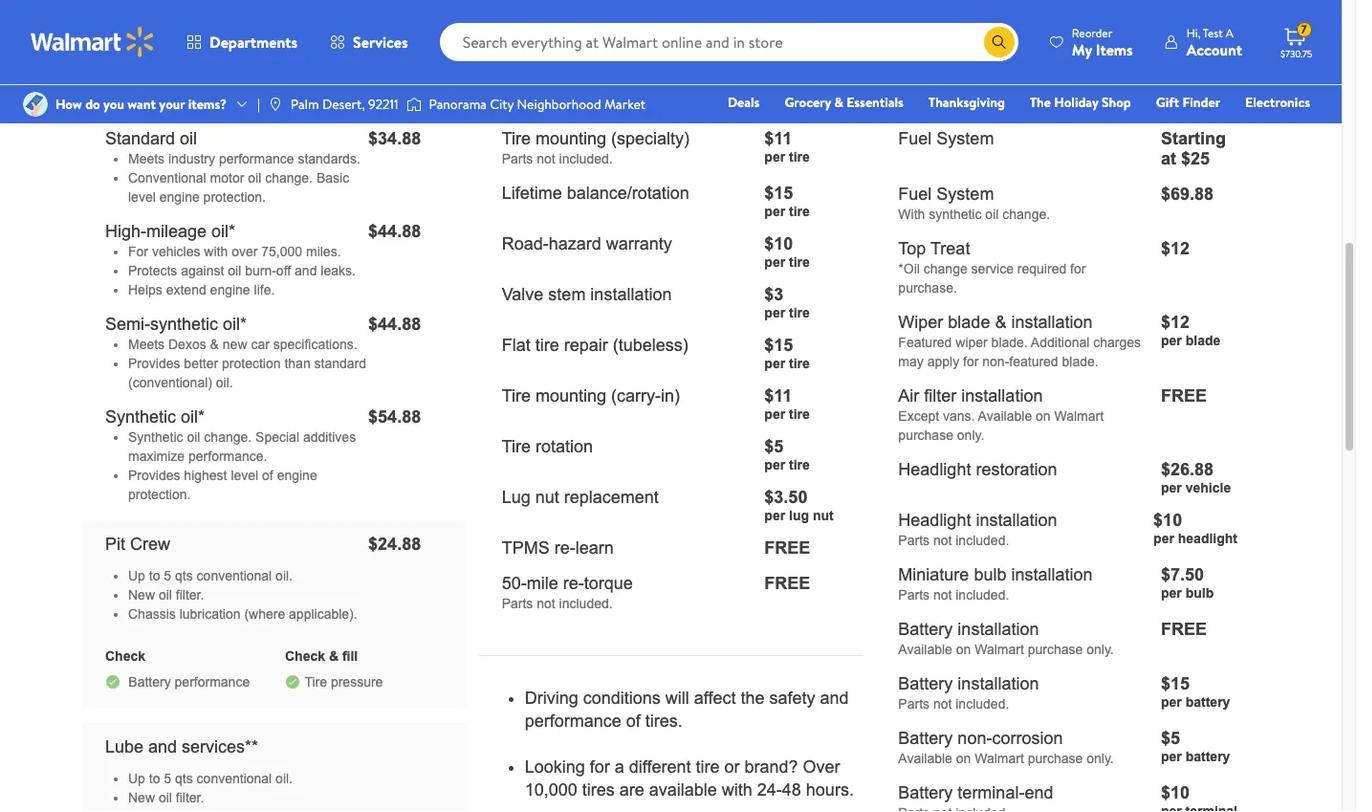 Task type: locate. For each thing, give the bounding box(es) containing it.
my
[[1072, 39, 1092, 60]]

$730.75
[[1281, 47, 1313, 60]]

the holiday shop
[[1030, 93, 1131, 112]]

1 horizontal spatial  image
[[406, 95, 421, 114]]

shop up registry link
[[1102, 93, 1131, 112]]

items?
[[188, 95, 227, 114]]

|
[[257, 95, 260, 114]]

Walmart Site-Wide search field
[[440, 23, 1018, 61]]

0 horizontal spatial  image
[[268, 97, 283, 112]]

 image right |
[[268, 97, 283, 112]]

shop inside electronics toy shop
[[907, 120, 936, 139]]

desert,
[[322, 95, 365, 114]]

0 vertical spatial shop
[[1102, 93, 1131, 112]]

fashion link
[[1012, 119, 1074, 140]]

shop
[[1102, 93, 1131, 112], [907, 120, 936, 139]]

shop for holiday
[[1102, 93, 1131, 112]]

palm desert, 92211
[[291, 95, 398, 114]]

shop right toy
[[907, 120, 936, 139]]

1 vertical spatial shop
[[907, 120, 936, 139]]

one debit link
[[1155, 119, 1237, 140]]

neighborhood
[[517, 95, 601, 114]]

&
[[834, 93, 844, 112]]

shop inside the holiday shop link
[[1102, 93, 1131, 112]]

how do you want your items?
[[55, 95, 227, 114]]

1 horizontal spatial shop
[[1102, 93, 1131, 112]]

the
[[1030, 93, 1051, 112]]

toy
[[884, 120, 903, 139]]

departments
[[209, 32, 298, 53]]

0 horizontal spatial shop
[[907, 120, 936, 139]]

walmart+
[[1253, 120, 1310, 139]]

search icon image
[[992, 34, 1007, 50]]

thanksgiving
[[929, 93, 1005, 112]]

gift
[[1156, 93, 1179, 112]]

finder
[[1183, 93, 1221, 112]]

walmart+ link
[[1245, 119, 1319, 140]]

registry link
[[1081, 119, 1147, 140]]

7 $730.75
[[1281, 21, 1313, 60]]

thanksgiving link
[[920, 92, 1014, 113]]

walmart image
[[31, 27, 155, 57]]

city
[[490, 95, 514, 114]]

 image right "92211"
[[406, 95, 421, 114]]

home link
[[952, 119, 1005, 140]]

account
[[1187, 39, 1242, 60]]

 image
[[406, 95, 421, 114], [268, 97, 283, 112]]

test
[[1203, 24, 1223, 41]]

items
[[1096, 39, 1133, 60]]

panorama city neighborhood market
[[429, 95, 646, 114]]

reorder my items
[[1072, 24, 1133, 60]]

 image
[[23, 92, 48, 117]]

deals link
[[719, 92, 768, 113]]

92211
[[368, 95, 398, 114]]



Task type: vqa. For each thing, say whether or not it's contained in the screenshot.
HI,
yes



Task type: describe. For each thing, give the bounding box(es) containing it.
hi,
[[1187, 24, 1201, 41]]

one debit
[[1164, 120, 1228, 139]]

7
[[1301, 21, 1307, 37]]

want
[[127, 95, 156, 114]]

a
[[1226, 24, 1233, 41]]

fashion
[[1021, 120, 1065, 139]]

market
[[604, 95, 646, 114]]

Search search field
[[440, 23, 1018, 61]]

hi, test a account
[[1187, 24, 1242, 60]]

one
[[1164, 120, 1192, 139]]

deals
[[728, 93, 760, 112]]

departments button
[[170, 19, 314, 65]]

electronics toy shop
[[884, 93, 1310, 139]]

holiday
[[1054, 93, 1099, 112]]

reorder
[[1072, 24, 1113, 41]]

registry
[[1090, 120, 1139, 139]]

your
[[159, 95, 185, 114]]

do
[[85, 95, 100, 114]]

toy shop link
[[875, 119, 945, 140]]

shop for toy
[[907, 120, 936, 139]]

grocery & essentials
[[785, 93, 904, 112]]

the holiday shop link
[[1021, 92, 1140, 113]]

palm
[[291, 95, 319, 114]]

 image for palm
[[268, 97, 283, 112]]

electronics
[[1245, 93, 1310, 112]]

services button
[[314, 19, 424, 65]]

gift finder
[[1156, 93, 1221, 112]]

services
[[353, 32, 408, 53]]

how
[[55, 95, 82, 114]]

essentials
[[847, 93, 904, 112]]

panorama
[[429, 95, 487, 114]]

 image for panorama
[[406, 95, 421, 114]]

you
[[103, 95, 124, 114]]

grocery & essentials link
[[776, 92, 912, 113]]

electronics link
[[1237, 92, 1319, 113]]

grocery
[[785, 93, 831, 112]]

home
[[961, 120, 996, 139]]

gift finder link
[[1147, 92, 1229, 113]]

debit
[[1196, 120, 1228, 139]]



